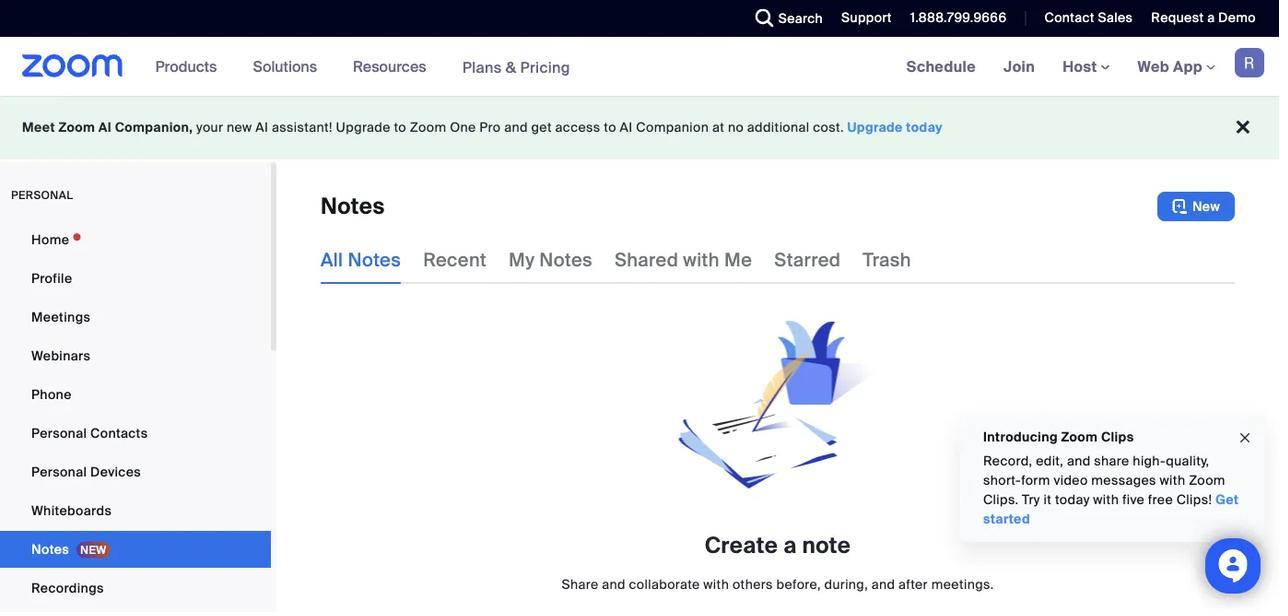 Task type: describe. For each thing, give the bounding box(es) containing it.
form
[[1022, 472, 1051, 489]]

started
[[984, 511, 1031, 528]]

resources button
[[353, 37, 435, 96]]

request a demo
[[1152, 9, 1257, 26]]

pro
[[480, 119, 501, 136]]

zoom inside record, edit, and share high-quality, short-form video messages with zoom clips. try it today with five free clips!
[[1190, 472, 1226, 489]]

plans & pricing
[[463, 57, 571, 77]]

solutions
[[253, 57, 317, 76]]

trash
[[863, 248, 912, 272]]

app
[[1174, 57, 1203, 76]]

schedule link
[[893, 37, 990, 96]]

and inside record, edit, and share high-quality, short-form video messages with zoom clips. try it today with five free clips!
[[1068, 453, 1091, 470]]

get
[[532, 119, 552, 136]]

no
[[728, 119, 744, 136]]

zoom right meet
[[59, 119, 95, 136]]

get started
[[984, 492, 1240, 528]]

web app
[[1138, 57, 1203, 76]]

get
[[1216, 492, 1240, 509]]

meet zoom ai companion, footer
[[0, 96, 1280, 160]]

free
[[1149, 492, 1174, 509]]

before,
[[777, 576, 821, 593]]

try
[[1023, 492, 1041, 509]]

five
[[1123, 492, 1145, 509]]

support
[[842, 9, 892, 26]]

contact sales
[[1045, 9, 1134, 26]]

tabs of all notes page tab list
[[321, 236, 912, 284]]

me
[[725, 248, 753, 272]]

products button
[[155, 37, 225, 96]]

phone
[[31, 386, 72, 403]]

your
[[196, 119, 223, 136]]

a for request
[[1208, 9, 1216, 26]]

introducing zoom clips
[[984, 428, 1135, 445]]

personal contacts link
[[0, 415, 271, 452]]

&
[[506, 57, 517, 77]]

clips!
[[1177, 492, 1213, 509]]

clips.
[[984, 492, 1019, 509]]

zoom logo image
[[22, 54, 123, 77]]

others
[[733, 576, 774, 593]]

and right share
[[602, 576, 626, 593]]

introducing
[[984, 428, 1059, 445]]

contacts
[[90, 425, 148, 442]]

it
[[1044, 492, 1052, 509]]

messages
[[1092, 472, 1157, 489]]

web
[[1138, 57, 1170, 76]]

short-
[[984, 472, 1022, 489]]

personal contacts
[[31, 425, 148, 442]]

note
[[803, 532, 852, 560]]

join link
[[990, 37, 1050, 96]]

create a note
[[705, 532, 852, 560]]

upgrade today link
[[848, 119, 943, 136]]

a for create
[[784, 532, 797, 560]]

phone link
[[0, 376, 271, 413]]

access
[[556, 119, 601, 136]]

shared with me
[[615, 248, 753, 272]]

notes right my
[[540, 248, 593, 272]]

zoom left 'one'
[[410, 119, 447, 136]]

personal for personal contacts
[[31, 425, 87, 442]]

quality,
[[1167, 453, 1210, 470]]

meet zoom ai companion, your new ai assistant! upgrade to zoom one pro and get access to ai companion at no additional cost. upgrade today
[[22, 119, 943, 136]]

with down messages
[[1094, 492, 1120, 509]]

assistant!
[[272, 119, 333, 136]]

with up free
[[1161, 472, 1186, 489]]

record,
[[984, 453, 1033, 470]]

recordings link
[[0, 570, 271, 607]]

shared
[[615, 248, 679, 272]]

contact
[[1045, 9, 1095, 26]]

web app button
[[1138, 57, 1216, 76]]

new
[[1193, 198, 1221, 215]]

today inside record, edit, and share high-quality, short-form video messages with zoom clips. try it today with five free clips!
[[1056, 492, 1091, 509]]

whiteboards
[[31, 502, 112, 519]]

new button
[[1158, 192, 1236, 221]]

host button
[[1063, 57, 1111, 76]]

home
[[31, 231, 69, 248]]

plans
[[463, 57, 502, 77]]

zoom left clips
[[1062, 428, 1099, 445]]

cost.
[[814, 119, 845, 136]]

meetings.
[[932, 576, 995, 593]]

share
[[562, 576, 599, 593]]

whiteboards link
[[0, 492, 271, 529]]



Task type: vqa. For each thing, say whether or not it's contained in the screenshot.
text box
no



Task type: locate. For each thing, give the bounding box(es) containing it.
today
[[907, 119, 943, 136], [1056, 492, 1091, 509]]

1.888.799.9666
[[911, 9, 1007, 26]]

2 upgrade from the left
[[848, 119, 904, 136]]

banner containing products
[[0, 37, 1280, 97]]

1 ai from the left
[[98, 119, 112, 136]]

my notes
[[509, 248, 593, 272]]

and inside meet zoom ai companion, footer
[[505, 119, 528, 136]]

personal down phone
[[31, 425, 87, 442]]

recordings
[[31, 580, 104, 597]]

additional
[[748, 119, 810, 136]]

during,
[[825, 576, 869, 593]]

banner
[[0, 37, 1280, 97]]

upgrade down product information navigation
[[336, 119, 391, 136]]

companion,
[[115, 119, 193, 136]]

1 vertical spatial personal
[[31, 463, 87, 480]]

1 horizontal spatial upgrade
[[848, 119, 904, 136]]

high-
[[1134, 453, 1167, 470]]

1.888.799.9666 button up schedule link on the top right of the page
[[911, 9, 1007, 26]]

zoom up "clips!"
[[1190, 472, 1226, 489]]

a left demo in the right of the page
[[1208, 9, 1216, 26]]

1 horizontal spatial ai
[[256, 119, 269, 136]]

video
[[1054, 472, 1089, 489]]

demo
[[1219, 9, 1257, 26]]

request
[[1152, 9, 1205, 26]]

2 ai from the left
[[256, 119, 269, 136]]

1 vertical spatial today
[[1056, 492, 1091, 509]]

today inside meet zoom ai companion, footer
[[907, 119, 943, 136]]

1 horizontal spatial a
[[1208, 9, 1216, 26]]

personal
[[31, 425, 87, 442], [31, 463, 87, 480]]

1.888.799.9666 button up schedule
[[897, 0, 1012, 37]]

ai right the new
[[256, 119, 269, 136]]

join
[[1004, 57, 1036, 76]]

personal menu menu
[[0, 221, 271, 612]]

my
[[509, 248, 535, 272]]

notes link
[[0, 531, 271, 568]]

schedule
[[907, 57, 977, 76]]

ai left companion,
[[98, 119, 112, 136]]

0 vertical spatial today
[[907, 119, 943, 136]]

profile
[[31, 270, 72, 287]]

1 vertical spatial a
[[784, 532, 797, 560]]

3 ai from the left
[[620, 119, 633, 136]]

today down schedule link on the top right of the page
[[907, 119, 943, 136]]

1 personal from the top
[[31, 425, 87, 442]]

close image
[[1238, 428, 1253, 449]]

ai
[[98, 119, 112, 136], [256, 119, 269, 136], [620, 119, 633, 136]]

meet
[[22, 119, 55, 136]]

companion
[[637, 119, 709, 136]]

home link
[[0, 221, 271, 258]]

notes up all notes
[[321, 192, 385, 221]]

personal up whiteboards
[[31, 463, 87, 480]]

1 horizontal spatial today
[[1056, 492, 1091, 509]]

solutions button
[[253, 37, 326, 96]]

2 to from the left
[[604, 119, 617, 136]]

with left others
[[704, 576, 730, 593]]

1 horizontal spatial to
[[604, 119, 617, 136]]

0 vertical spatial personal
[[31, 425, 87, 442]]

with inside tabs of all notes page tab list
[[684, 248, 720, 272]]

record, edit, and share high-quality, short-form video messages with zoom clips. try it today with five free clips!
[[984, 453, 1226, 509]]

webinars link
[[0, 338, 271, 374]]

at
[[713, 119, 725, 136]]

contact sales link
[[1031, 0, 1138, 37], [1045, 9, 1134, 26]]

today down the video
[[1056, 492, 1091, 509]]

0 vertical spatial a
[[1208, 9, 1216, 26]]

meetings
[[31, 308, 91, 326]]

new
[[227, 119, 252, 136]]

ai left companion
[[620, 119, 633, 136]]

one
[[450, 119, 476, 136]]

to down "resources" dropdown button
[[394, 119, 407, 136]]

profile link
[[0, 260, 271, 297]]

notes right the "all"
[[348, 248, 401, 272]]

upgrade
[[336, 119, 391, 136], [848, 119, 904, 136]]

pricing
[[521, 57, 571, 77]]

2 personal from the top
[[31, 463, 87, 480]]

with left the me
[[684, 248, 720, 272]]

meetings navigation
[[893, 37, 1280, 97]]

and up the video
[[1068, 453, 1091, 470]]

personal devices
[[31, 463, 141, 480]]

with
[[684, 248, 720, 272], [1161, 472, 1186, 489], [1094, 492, 1120, 509], [704, 576, 730, 593]]

0 horizontal spatial today
[[907, 119, 943, 136]]

share
[[1095, 453, 1130, 470]]

collaborate
[[629, 576, 701, 593]]

personal devices link
[[0, 454, 271, 491]]

to right 'access'
[[604, 119, 617, 136]]

0 horizontal spatial to
[[394, 119, 407, 136]]

recent
[[423, 248, 487, 272]]

search
[[779, 10, 824, 27]]

resources
[[353, 57, 427, 76]]

and left after
[[872, 576, 896, 593]]

0 horizontal spatial ai
[[98, 119, 112, 136]]

a left the note
[[784, 532, 797, 560]]

search button
[[742, 0, 828, 37]]

sales
[[1099, 9, 1134, 26]]

get started link
[[984, 492, 1240, 528]]

after
[[899, 576, 929, 593]]

edit,
[[1037, 453, 1064, 470]]

notes up recordings
[[31, 541, 69, 558]]

personal for personal devices
[[31, 463, 87, 480]]

to
[[394, 119, 407, 136], [604, 119, 617, 136]]

share and collaborate with others before, during, and after meetings.
[[562, 576, 995, 593]]

upgrade right the cost.
[[848, 119, 904, 136]]

clips
[[1102, 428, 1135, 445]]

notes inside the personal menu menu
[[31, 541, 69, 558]]

zoom
[[59, 119, 95, 136], [410, 119, 447, 136], [1062, 428, 1099, 445], [1190, 472, 1226, 489]]

host
[[1063, 57, 1102, 76]]

all
[[321, 248, 343, 272]]

starred
[[775, 248, 841, 272]]

meetings link
[[0, 299, 271, 336]]

product information navigation
[[142, 37, 585, 97]]

and left get
[[505, 119, 528, 136]]

personal
[[11, 188, 73, 202]]

create
[[705, 532, 779, 560]]

notes
[[321, 192, 385, 221], [348, 248, 401, 272], [540, 248, 593, 272], [31, 541, 69, 558]]

support link
[[828, 0, 897, 37], [842, 9, 892, 26]]

profile picture image
[[1236, 48, 1265, 77]]

1 to from the left
[[394, 119, 407, 136]]

1 upgrade from the left
[[336, 119, 391, 136]]

0 horizontal spatial a
[[784, 532, 797, 560]]

2 horizontal spatial ai
[[620, 119, 633, 136]]

webinars
[[31, 347, 91, 364]]

0 horizontal spatial upgrade
[[336, 119, 391, 136]]

all notes
[[321, 248, 401, 272]]

products
[[155, 57, 217, 76]]



